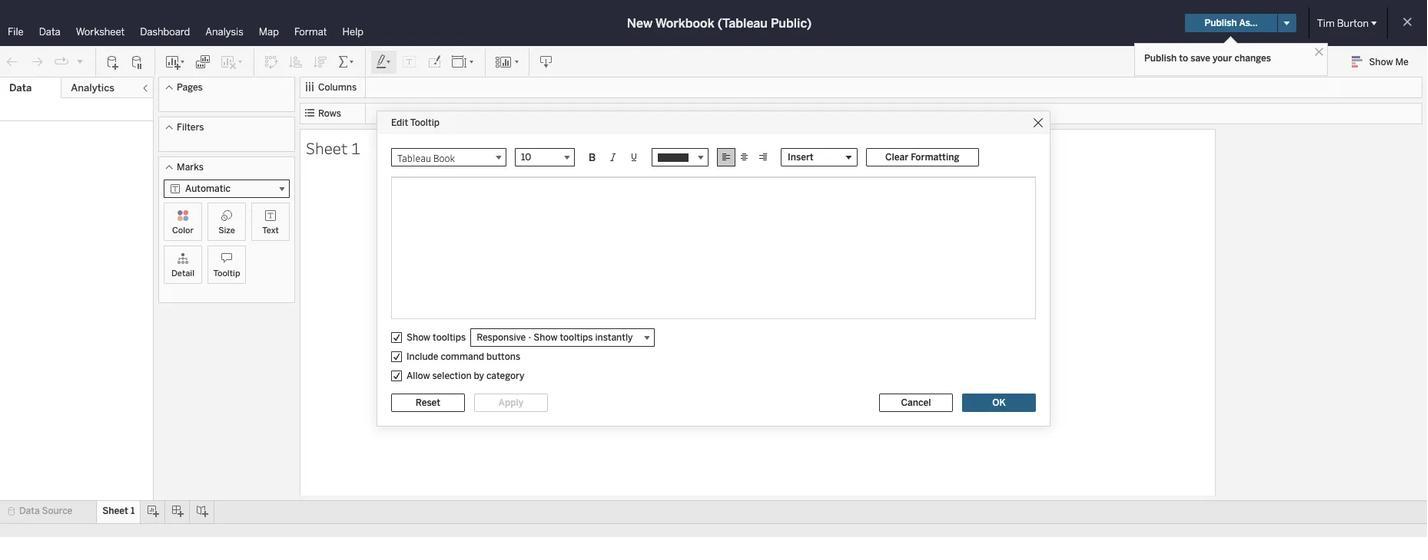 Task type: vqa. For each thing, say whether or not it's contained in the screenshot.
Avatar image for Reed Sutton
no



Task type: describe. For each thing, give the bounding box(es) containing it.
save
[[1191, 53, 1210, 64]]

apply
[[498, 398, 524, 409]]

detail
[[171, 269, 194, 279]]

show labels image
[[402, 54, 417, 70]]

replay animation image
[[75, 56, 85, 66]]

help
[[342, 26, 364, 38]]

clear formatting
[[885, 152, 960, 163]]

publish to save your changes
[[1144, 53, 1271, 64]]

size
[[218, 226, 235, 236]]

ok button
[[962, 394, 1036, 413]]

file
[[8, 26, 24, 38]]

pages
[[177, 82, 203, 93]]

allow
[[407, 371, 430, 382]]

publish as... button
[[1185, 14, 1277, 32]]

changes
[[1235, 53, 1271, 64]]

columns
[[318, 82, 357, 93]]

command
[[441, 352, 484, 363]]

ok
[[992, 398, 1006, 409]]

as...
[[1239, 18, 1258, 28]]

clear
[[885, 152, 909, 163]]

apply button
[[474, 394, 548, 413]]

1 horizontal spatial sheet
[[306, 137, 348, 159]]

buttons
[[486, 352, 520, 363]]

marks
[[177, 162, 204, 173]]

replay animation image
[[54, 54, 69, 70]]

tim
[[1317, 17, 1335, 29]]

format workbook image
[[427, 54, 442, 70]]

map
[[259, 26, 279, 38]]

show for show tooltips
[[407, 333, 430, 344]]

totals image
[[337, 54, 356, 70]]

cancel
[[901, 398, 931, 409]]

show for show me
[[1369, 57, 1393, 68]]

worksheet
[[76, 26, 125, 38]]

download image
[[539, 54, 554, 70]]

format
[[294, 26, 327, 38]]

0 horizontal spatial sheet 1
[[102, 506, 135, 517]]

2 vertical spatial data
[[19, 506, 40, 517]]

0 horizontal spatial tooltip
[[213, 269, 240, 279]]

show me button
[[1345, 50, 1423, 74]]

me
[[1395, 57, 1409, 68]]

source
[[42, 506, 72, 517]]

by
[[474, 371, 484, 382]]

edit tooltip dialog
[[377, 111, 1050, 427]]

0 vertical spatial data
[[39, 26, 60, 38]]

data source
[[19, 506, 72, 517]]

highlight image
[[375, 54, 393, 70]]

1 vertical spatial 1
[[131, 506, 135, 517]]

new workbook (tableau public)
[[627, 16, 812, 30]]

show/hide cards image
[[495, 54, 520, 70]]

rows
[[318, 108, 341, 119]]



Task type: locate. For each thing, give the bounding box(es) containing it.
clear sheet image
[[220, 54, 244, 70]]

0 vertical spatial sheet 1
[[306, 137, 360, 159]]

data up replay animation image
[[39, 26, 60, 38]]

selection
[[432, 371, 472, 382]]

data left "source"
[[19, 506, 40, 517]]

allow selection by category
[[407, 371, 525, 382]]

data down undo icon
[[9, 82, 32, 94]]

show me
[[1369, 57, 1409, 68]]

pause auto updates image
[[130, 54, 145, 70]]

0 vertical spatial publish
[[1205, 18, 1237, 28]]

new data source image
[[105, 54, 121, 70]]

sort descending image
[[313, 54, 328, 70]]

sheet down rows
[[306, 137, 348, 159]]

cancel button
[[879, 394, 953, 413]]

1 horizontal spatial show
[[1369, 57, 1393, 68]]

publish as...
[[1205, 18, 1258, 28]]

show tooltips
[[407, 333, 466, 344]]

tooltip down size
[[213, 269, 240, 279]]

burton
[[1337, 17, 1369, 29]]

duplicate image
[[195, 54, 211, 70]]

1 horizontal spatial sheet 1
[[306, 137, 360, 159]]

new
[[627, 16, 653, 30]]

1 horizontal spatial 1
[[351, 137, 360, 159]]

1 vertical spatial tooltip
[[213, 269, 240, 279]]

publish left to
[[1144, 53, 1177, 64]]

formatting
[[911, 152, 960, 163]]

0 horizontal spatial show
[[407, 333, 430, 344]]

include command buttons
[[407, 352, 520, 363]]

show inside edit tooltip dialog
[[407, 333, 430, 344]]

sheet right "source"
[[102, 506, 128, 517]]

sheet 1 down rows
[[306, 137, 360, 159]]

1 vertical spatial sheet 1
[[102, 506, 135, 517]]

0 vertical spatial sheet
[[306, 137, 348, 159]]

show up include
[[407, 333, 430, 344]]

1 down columns
[[351, 137, 360, 159]]

sheet
[[306, 137, 348, 159], [102, 506, 128, 517]]

publish for publish as...
[[1205, 18, 1237, 28]]

0 vertical spatial show
[[1369, 57, 1393, 68]]

filters
[[177, 122, 204, 133]]

close image
[[1312, 45, 1327, 59]]

dashboard
[[140, 26, 190, 38]]

edit
[[391, 118, 408, 128]]

1 horizontal spatial publish
[[1205, 18, 1237, 28]]

workbook
[[655, 16, 714, 30]]

analysis
[[205, 26, 243, 38]]

0 horizontal spatial publish
[[1144, 53, 1177, 64]]

your
[[1213, 53, 1232, 64]]

1 right "source"
[[131, 506, 135, 517]]

(tableau
[[718, 16, 768, 30]]

include
[[407, 352, 438, 363]]

new worksheet image
[[164, 54, 186, 70]]

0 vertical spatial 1
[[351, 137, 360, 159]]

1 horizontal spatial tooltip
[[410, 118, 440, 128]]

horizontal alignment control element
[[717, 148, 772, 167]]

0 vertical spatial tooltip
[[410, 118, 440, 128]]

sheet 1
[[306, 137, 360, 159], [102, 506, 135, 517]]

public)
[[771, 16, 812, 30]]

tooltip right edit on the top left of the page
[[410, 118, 440, 128]]

edit tooltip
[[391, 118, 440, 128]]

swap rows and columns image
[[264, 54, 279, 70]]

1 vertical spatial data
[[9, 82, 32, 94]]

0 horizontal spatial 1
[[131, 506, 135, 517]]

sort ascending image
[[288, 54, 304, 70]]

1 vertical spatial sheet
[[102, 506, 128, 517]]

clear formatting button
[[866, 148, 979, 167]]

sheet 1 right "source"
[[102, 506, 135, 517]]

tim burton
[[1317, 17, 1369, 29]]

show left me
[[1369, 57, 1393, 68]]

text
[[262, 226, 279, 236]]

category
[[486, 371, 525, 382]]

reset button
[[391, 394, 465, 413]]

reset
[[416, 398, 441, 409]]

tooltip inside dialog
[[410, 118, 440, 128]]

analytics
[[71, 82, 114, 94]]

show
[[1369, 57, 1393, 68], [407, 333, 430, 344]]

1 vertical spatial publish
[[1144, 53, 1177, 64]]

publish left as...
[[1205, 18, 1237, 28]]

collapse image
[[141, 84, 150, 93]]

publish for publish to save your changes
[[1144, 53, 1177, 64]]

1
[[351, 137, 360, 159], [131, 506, 135, 517]]

redo image
[[29, 54, 45, 70]]

0 horizontal spatial sheet
[[102, 506, 128, 517]]

tooltips
[[433, 333, 466, 344]]

undo image
[[5, 54, 20, 70]]

show inside button
[[1369, 57, 1393, 68]]

data
[[39, 26, 60, 38], [9, 82, 32, 94], [19, 506, 40, 517]]

publish inside button
[[1205, 18, 1237, 28]]

tooltip
[[410, 118, 440, 128], [213, 269, 240, 279]]

to
[[1179, 53, 1188, 64]]

publish
[[1205, 18, 1237, 28], [1144, 53, 1177, 64]]

color
[[172, 226, 194, 236]]

1 vertical spatial show
[[407, 333, 430, 344]]

fit image
[[451, 54, 476, 70]]



